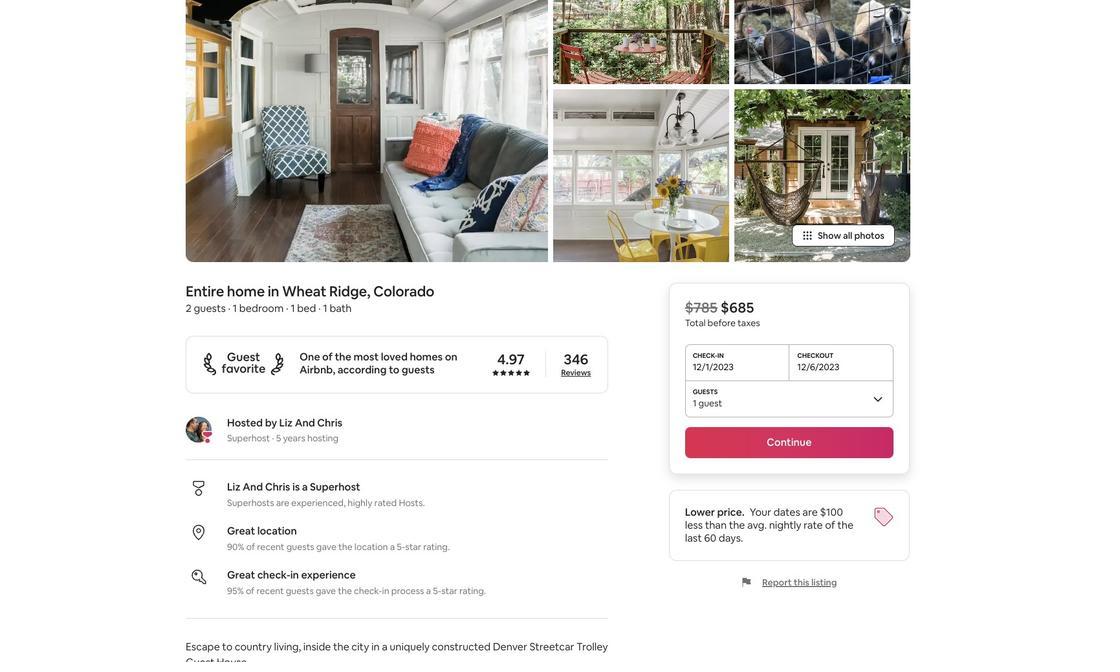 Task type: vqa. For each thing, say whether or not it's contained in the screenshot.


Task type: describe. For each thing, give the bounding box(es) containing it.
constructed
[[432, 640, 491, 654]]

escape
[[186, 640, 220, 654]]

0 vertical spatial location
[[257, 524, 297, 538]]

inside
[[303, 640, 331, 654]]

rated
[[375, 497, 397, 509]]

1 inside popup button
[[693, 397, 697, 409]]

is
[[293, 480, 300, 494]]

all
[[843, 230, 853, 241]]

wheat
[[282, 282, 327, 300]]

to inside escape to country living, inside the city in a uniquely constructed denver streetcar trolley guest house.
[[222, 640, 233, 654]]

5- inside great check-in experience 95% of recent guests gave the check-in process a 5-star rating.
[[433, 585, 442, 597]]

continue button
[[685, 427, 894, 458]]

lower price.
[[685, 505, 745, 519]]

great for great check-in experience
[[227, 568, 255, 582]]

reviews
[[561, 368, 591, 378]]

rating. inside the great location 90% of recent guests gave the location a 5-star rating.
[[423, 541, 450, 553]]

are inside your dates are $100 less than the avg. nightly rate of the last 60 days.
[[803, 505, 818, 519]]

of inside the great location 90% of recent guests gave the location a 5-star rating.
[[246, 541, 255, 553]]

of inside your dates are $100 less than the avg. nightly rate of the last 60 days.
[[826, 518, 836, 532]]

according
[[338, 363, 387, 377]]

process
[[391, 585, 424, 597]]

$785
[[685, 298, 718, 316]]

dates
[[774, 505, 801, 519]]

1 left bed
[[291, 302, 295, 315]]

listing
[[812, 577, 837, 588]]

entire
[[186, 282, 224, 300]]

report this listing button
[[742, 577, 837, 588]]

show all photos button
[[792, 225, 895, 247]]

in left experience
[[291, 568, 299, 582]]

a inside great check-in experience 95% of recent guests gave the check-in process a 5-star rating.
[[426, 585, 431, 597]]

· right bed
[[319, 302, 321, 315]]

escape to country living, inside the city in a uniquely constructed denver streetcar trolley guest house.
[[186, 640, 611, 662]]

4.97
[[497, 350, 525, 369]]

guests inside one of the most loved homes on airbnb, according to guests
[[402, 363, 435, 377]]

home
[[227, 282, 265, 300]]

one
[[300, 350, 320, 364]]

experienced,
[[292, 497, 346, 509]]

historical trolley car on urban farmstay image 4 image
[[735, 0, 911, 84]]

total
[[685, 317, 706, 329]]

less
[[685, 518, 703, 532]]

1 guest
[[693, 397, 723, 409]]

to inside one of the most loved homes on airbnb, according to guests
[[389, 363, 400, 377]]

chris inside "liz and chris is a superhost superhosts are experienced, highly rated hosts."
[[265, 480, 290, 494]]

346
[[564, 350, 589, 369]]

95%
[[227, 585, 244, 597]]

12/1/2023
[[693, 361, 734, 373]]

report this listing
[[763, 577, 837, 588]]

hosted by liz and chris superhost · 5 years hosting
[[227, 416, 343, 444]]

streetcar
[[530, 640, 575, 654]]

this
[[794, 577, 810, 588]]

by
[[265, 416, 277, 430]]

chris inside hosted by liz and chris superhost · 5 years hosting
[[317, 416, 343, 430]]

the inside one of the most loved homes on airbnb, according to guests
[[335, 350, 352, 364]]

346 reviews
[[561, 350, 591, 378]]

a inside escape to country living, inside the city in a uniquely constructed denver streetcar trolley guest house.
[[382, 640, 388, 654]]

$785 $685 total before taxes
[[685, 298, 760, 329]]

hosts.
[[399, 497, 425, 509]]

colorado
[[373, 282, 435, 300]]

nightly
[[769, 518, 802, 532]]

superhost for hosted by liz and chris
[[227, 432, 270, 444]]

guest favorite
[[222, 350, 266, 376]]

entire home in wheat ridge, colorado 2 guests · 1 bedroom · 1 bed · 1 bath
[[186, 282, 435, 315]]

in inside escape to country living, inside the city in a uniquely constructed denver streetcar trolley guest house.
[[372, 640, 380, 654]]

$100
[[820, 505, 843, 519]]

2
[[186, 302, 192, 315]]

the best morning coffee spot. sit over the creek and listen to the water as you take in the farm animals across the way. image
[[553, 0, 730, 84]]

historical trolley car on urban farmstay image 1 image
[[186, 0, 548, 262]]

great check-in experience 95% of recent guests gave the check-in process a 5-star rating.
[[227, 568, 486, 597]]

days.
[[719, 531, 744, 545]]

and inside hosted by liz and chris superhost · 5 years hosting
[[295, 416, 315, 430]]

hosted
[[227, 416, 263, 430]]

on
[[445, 350, 458, 364]]

gave inside great check-in experience 95% of recent guests gave the check-in process a 5-star rating.
[[316, 585, 336, 597]]

the inside great check-in experience 95% of recent guests gave the check-in process a 5-star rating.
[[338, 585, 352, 597]]

city
[[352, 640, 369, 654]]

trolley
[[577, 640, 608, 654]]

12/6/2023
[[798, 361, 840, 373]]

guest inside escape to country living, inside the city in a uniquely constructed denver streetcar trolley guest house.
[[186, 656, 215, 662]]

uniquely
[[390, 640, 430, 654]]

star inside the great location 90% of recent guests gave the location a 5-star rating.
[[405, 541, 422, 553]]

report
[[763, 577, 792, 588]]

great location 90% of recent guests gave the location a 5-star rating.
[[227, 524, 450, 553]]

guests inside great check-in experience 95% of recent guests gave the check-in process a 5-star rating.
[[286, 585, 314, 597]]

bedroom
[[239, 302, 284, 315]]

show
[[818, 230, 842, 241]]

airbnb,
[[300, 363, 336, 377]]

gave inside the great location 90% of recent guests gave the location a 5-star rating.
[[316, 541, 337, 553]]

homes
[[410, 350, 443, 364]]

last
[[685, 531, 702, 545]]



Task type: locate. For each thing, give the bounding box(es) containing it.
0 vertical spatial chris
[[317, 416, 343, 430]]

check- left experience
[[257, 568, 291, 582]]

0 horizontal spatial chris
[[265, 480, 290, 494]]

a right city on the bottom of the page
[[382, 640, 388, 654]]

liz and chris is a superhost superhosts are experienced, highly rated hosts.
[[227, 480, 425, 509]]

liz
[[279, 416, 293, 430], [227, 480, 241, 494]]

1 horizontal spatial chris
[[317, 416, 343, 430]]

1 down home
[[233, 302, 237, 315]]

1 left guest
[[693, 397, 697, 409]]

and inside "liz and chris is a superhost superhosts are experienced, highly rated hosts."
[[243, 480, 263, 494]]

a inside the great location 90% of recent guests gave the location a 5-star rating.
[[390, 541, 395, 553]]

recent inside great check-in experience 95% of recent guests gave the check-in process a 5-star rating.
[[257, 585, 284, 597]]

the
[[335, 350, 352, 364], [729, 518, 745, 532], [838, 518, 854, 532], [339, 541, 353, 553], [338, 585, 352, 597], [333, 640, 349, 654]]

star inside great check-in experience 95% of recent guests gave the check-in process a 5-star rating.
[[442, 585, 458, 597]]

1 vertical spatial guest
[[186, 656, 215, 662]]

· left "5"
[[272, 432, 274, 444]]

superhosts
[[227, 497, 274, 509]]

liz right by
[[279, 416, 293, 430]]

1 vertical spatial liz
[[227, 480, 241, 494]]

guest
[[699, 397, 723, 409]]

90%
[[227, 541, 245, 553]]

1 horizontal spatial to
[[389, 363, 400, 377]]

of right one
[[322, 350, 333, 364]]

experience
[[301, 568, 356, 582]]

the down experience
[[338, 585, 352, 597]]

a right is
[[302, 480, 308, 494]]

than
[[705, 518, 727, 532]]

0 vertical spatial 5-
[[397, 541, 405, 553]]

great up 90%
[[227, 524, 255, 538]]

· inside hosted by liz and chris superhost · 5 years hosting
[[272, 432, 274, 444]]

are
[[276, 497, 290, 509], [803, 505, 818, 519]]

of inside one of the most loved homes on airbnb, according to guests
[[322, 350, 333, 364]]

rating.
[[423, 541, 450, 553], [460, 585, 486, 597]]

years
[[283, 432, 305, 444]]

1 vertical spatial gave
[[316, 585, 336, 597]]

great
[[227, 524, 255, 538], [227, 568, 255, 582]]

most
[[354, 350, 379, 364]]

show all photos
[[818, 230, 885, 241]]

are right "superhosts"
[[276, 497, 290, 509]]

chris left is
[[265, 480, 290, 494]]

star down hosts.
[[405, 541, 422, 553]]

0 horizontal spatial are
[[276, 497, 290, 509]]

0 horizontal spatial superhost
[[227, 432, 270, 444]]

1 vertical spatial to
[[222, 640, 233, 654]]

chris up hosting
[[317, 416, 343, 430]]

great inside the great location 90% of recent guests gave the location a 5-star rating.
[[227, 524, 255, 538]]

1 horizontal spatial check-
[[354, 585, 382, 597]]

0 vertical spatial star
[[405, 541, 422, 553]]

0 vertical spatial superhost
[[227, 432, 270, 444]]

bed
[[297, 302, 316, 315]]

0 horizontal spatial check-
[[257, 568, 291, 582]]

your
[[750, 505, 772, 519]]

the up experience
[[339, 541, 353, 553]]

to
[[389, 363, 400, 377], [222, 640, 233, 654]]

0 vertical spatial liz
[[279, 416, 293, 430]]

0 horizontal spatial rating.
[[423, 541, 450, 553]]

5
[[276, 432, 281, 444]]

and
[[295, 416, 315, 430], [243, 480, 263, 494]]

are inside "liz and chris is a superhost superhosts are experienced, highly rated hosts."
[[276, 497, 290, 509]]

0 horizontal spatial guest
[[186, 656, 215, 662]]

photos
[[855, 230, 885, 241]]

a right process
[[426, 585, 431, 597]]

1 left "bath"
[[323, 302, 328, 315]]

rate
[[804, 518, 823, 532]]

0 vertical spatial great
[[227, 524, 255, 538]]

check- left process
[[354, 585, 382, 597]]

a inside "liz and chris is a superhost superhosts are experienced, highly rated hosts."
[[302, 480, 308, 494]]

in right city on the bottom of the page
[[372, 640, 380, 654]]

the inside the great location 90% of recent guests gave the location a 5-star rating.
[[339, 541, 353, 553]]

of inside great check-in experience 95% of recent guests gave the check-in process a 5-star rating.
[[246, 585, 255, 597]]

to right most
[[389, 363, 400, 377]]

recent right 95%
[[257, 585, 284, 597]]

rating. up constructed
[[460, 585, 486, 597]]

0 vertical spatial recent
[[257, 541, 285, 553]]

superhost inside hosted by liz and chris superhost · 5 years hosting
[[227, 432, 270, 444]]

1 horizontal spatial rating.
[[460, 585, 486, 597]]

before
[[708, 317, 736, 329]]

1 horizontal spatial and
[[295, 416, 315, 430]]

1 horizontal spatial star
[[442, 585, 458, 597]]

of right 90%
[[246, 541, 255, 553]]

living,
[[274, 640, 301, 654]]

guests left the on
[[402, 363, 435, 377]]

1 horizontal spatial 5-
[[433, 585, 442, 597]]

great for great location
[[227, 524, 255, 538]]

· down home
[[228, 302, 231, 315]]

5- right process
[[433, 585, 442, 597]]

highly
[[348, 497, 373, 509]]

1 vertical spatial superhost
[[310, 480, 360, 494]]

superhost for liz and chris is a superhost
[[310, 480, 360, 494]]

5- inside the great location 90% of recent guests gave the location a 5-star rating.
[[397, 541, 405, 553]]

1 horizontal spatial liz
[[279, 416, 293, 430]]

liz inside "liz and chris is a superhost superhosts are experienced, highly rated hosts."
[[227, 480, 241, 494]]

your dates are $100 less than the avg. nightly rate of the last 60 days.
[[685, 505, 854, 545]]

in
[[268, 282, 279, 300], [291, 568, 299, 582], [382, 585, 389, 597], [372, 640, 380, 654]]

60
[[704, 531, 717, 545]]

liz up "superhosts"
[[227, 480, 241, 494]]

star
[[405, 541, 422, 553], [442, 585, 458, 597]]

1 vertical spatial rating.
[[460, 585, 486, 597]]

ridge,
[[329, 282, 371, 300]]

great inside great check-in experience 95% of recent guests gave the check-in process a 5-star rating.
[[227, 568, 255, 582]]

guest down escape
[[186, 656, 215, 662]]

rating. inside great check-in experience 95% of recent guests gave the check-in process a 5-star rating.
[[460, 585, 486, 597]]

superhost up experienced,
[[310, 480, 360, 494]]

historical trolley car on urban farmstay image 3 image
[[553, 89, 730, 262]]

hosting
[[307, 432, 339, 444]]

gave down experience
[[316, 585, 336, 597]]

1 vertical spatial star
[[442, 585, 458, 597]]

house.
[[217, 656, 250, 662]]

0 vertical spatial rating.
[[423, 541, 450, 553]]

1 horizontal spatial superhost
[[310, 480, 360, 494]]

in left process
[[382, 585, 389, 597]]

one of the most loved homes on airbnb, according to guests
[[300, 350, 458, 377]]

country
[[235, 640, 272, 654]]

star right process
[[442, 585, 458, 597]]

bath
[[330, 302, 352, 315]]

1 vertical spatial recent
[[257, 585, 284, 597]]

of right 95%
[[246, 585, 255, 597]]

favorite
[[222, 361, 266, 376]]

1 vertical spatial 5-
[[433, 585, 442, 597]]

5-
[[397, 541, 405, 553], [433, 585, 442, 597]]

enjoy an afternoon nap in the hammocks from the privacy of your own yard. image
[[735, 89, 911, 262]]

recent inside the great location 90% of recent guests gave the location a 5-star rating.
[[257, 541, 285, 553]]

location down "superhosts"
[[257, 524, 297, 538]]

location up great check-in experience 95% of recent guests gave the check-in process a 5-star rating.
[[355, 541, 388, 553]]

guest
[[227, 350, 260, 365], [186, 656, 215, 662]]

$685
[[721, 298, 754, 316]]

superhost down hosted
[[227, 432, 270, 444]]

guests inside the great location 90% of recent guests gave the location a 5-star rating.
[[287, 541, 314, 553]]

check-
[[257, 568, 291, 582], [354, 585, 382, 597]]

location
[[257, 524, 297, 538], [355, 541, 388, 553]]

guests up experience
[[287, 541, 314, 553]]

0 vertical spatial check-
[[257, 568, 291, 582]]

the left city on the bottom of the page
[[333, 640, 349, 654]]

guests down experience
[[286, 585, 314, 597]]

0 horizontal spatial liz
[[227, 480, 241, 494]]

great up 95%
[[227, 568, 255, 582]]

of
[[322, 350, 333, 364], [826, 518, 836, 532], [246, 541, 255, 553], [246, 585, 255, 597]]

host profile picture image
[[186, 417, 212, 443]]

0 horizontal spatial star
[[405, 541, 422, 553]]

1 great from the top
[[227, 524, 255, 538]]

gave
[[316, 541, 337, 553], [316, 585, 336, 597]]

denver
[[493, 640, 528, 654]]

avg.
[[748, 518, 767, 532]]

recent
[[257, 541, 285, 553], [257, 585, 284, 597]]

1 horizontal spatial location
[[355, 541, 388, 553]]

of right rate
[[826, 518, 836, 532]]

1 horizontal spatial are
[[803, 505, 818, 519]]

taxes
[[738, 317, 760, 329]]

the left avg.
[[729, 518, 745, 532]]

0 vertical spatial to
[[389, 363, 400, 377]]

the inside escape to country living, inside the city in a uniquely constructed denver streetcar trolley guest house.
[[333, 640, 349, 654]]

in inside entire home in wheat ridge, colorado 2 guests · 1 bedroom · 1 bed · 1 bath
[[268, 282, 279, 300]]

loved
[[381, 350, 408, 364]]

to up house. at the left
[[222, 640, 233, 654]]

guest inside the guest favorite
[[227, 350, 260, 365]]

1 vertical spatial location
[[355, 541, 388, 553]]

1 vertical spatial chris
[[265, 480, 290, 494]]

0 vertical spatial and
[[295, 416, 315, 430]]

liz inside hosted by liz and chris superhost · 5 years hosting
[[279, 416, 293, 430]]

0 horizontal spatial location
[[257, 524, 297, 538]]

0 vertical spatial guest
[[227, 350, 260, 365]]

· left bed
[[286, 302, 288, 315]]

rating. down hosts.
[[423, 541, 450, 553]]

guests down entire
[[194, 302, 226, 315]]

1 vertical spatial great
[[227, 568, 255, 582]]

and up "superhosts"
[[243, 480, 263, 494]]

0 horizontal spatial 5-
[[397, 541, 405, 553]]

are left $100
[[803, 505, 818, 519]]

guests inside entire home in wheat ridge, colorado 2 guests · 1 bedroom · 1 bed · 1 bath
[[194, 302, 226, 315]]

superhost inside "liz and chris is a superhost superhosts are experienced, highly rated hosts."
[[310, 480, 360, 494]]

the left most
[[335, 350, 352, 364]]

the right rate
[[838, 518, 854, 532]]

0 horizontal spatial and
[[243, 480, 263, 494]]

recent right 90%
[[257, 541, 285, 553]]

1 guest button
[[685, 381, 894, 417]]

guest down bedroom
[[227, 350, 260, 365]]

gave up experience
[[316, 541, 337, 553]]

a
[[302, 480, 308, 494], [390, 541, 395, 553], [426, 585, 431, 597], [382, 640, 388, 654]]

0 vertical spatial gave
[[316, 541, 337, 553]]

1
[[233, 302, 237, 315], [291, 302, 295, 315], [323, 302, 328, 315], [693, 397, 697, 409]]

a down rated
[[390, 541, 395, 553]]

1 vertical spatial and
[[243, 480, 263, 494]]

5- up process
[[397, 541, 405, 553]]

continue
[[767, 436, 812, 449]]

in up bedroom
[[268, 282, 279, 300]]

1 horizontal spatial guest
[[227, 350, 260, 365]]

lower
[[685, 505, 715, 519]]

chris
[[317, 416, 343, 430], [265, 480, 290, 494]]

price.
[[718, 505, 745, 519]]

2 great from the top
[[227, 568, 255, 582]]

and up years
[[295, 416, 315, 430]]

0 horizontal spatial to
[[222, 640, 233, 654]]

1 vertical spatial check-
[[354, 585, 382, 597]]



